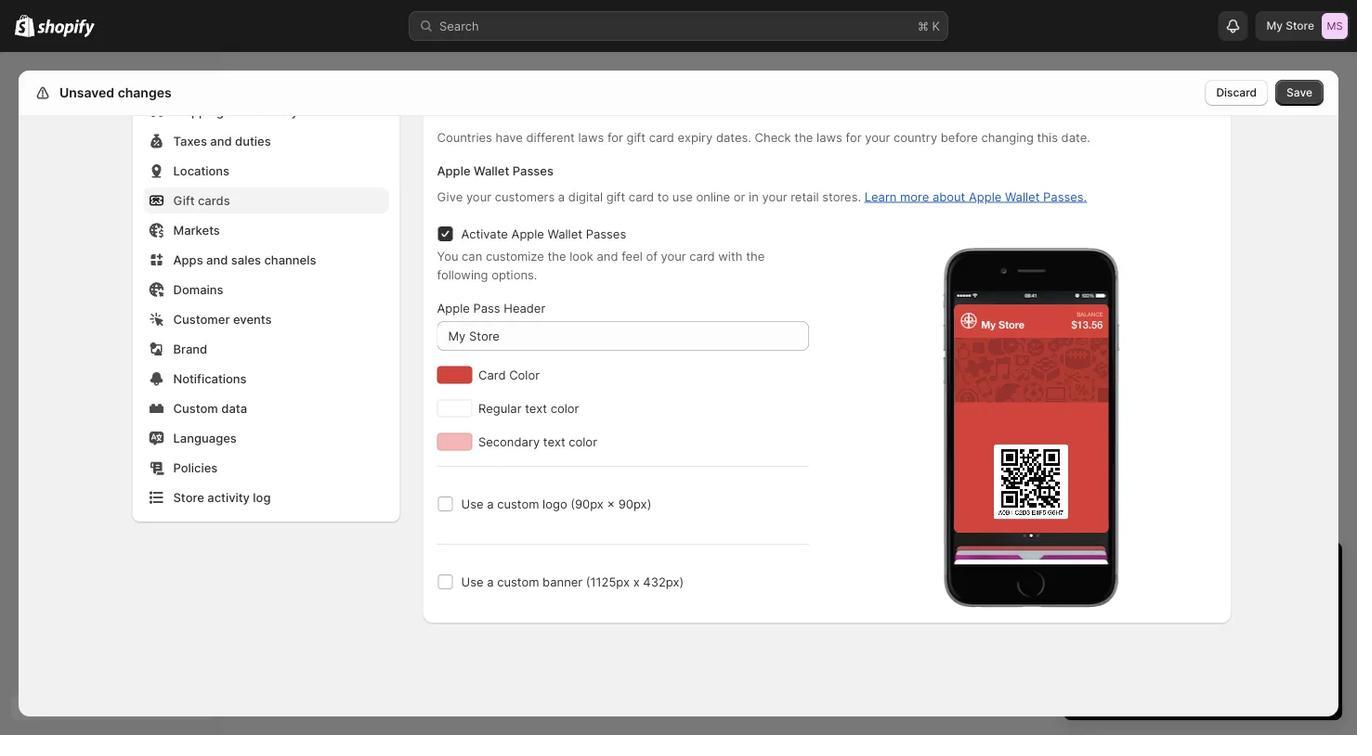 Task type: locate. For each thing, give the bounding box(es) containing it.
dates.
[[716, 130, 752, 144]]

search
[[440, 19, 479, 33]]

 image
[[961, 313, 977, 329], [955, 338, 1109, 403], [993, 440, 1070, 524]]

plan
[[1178, 593, 1202, 607]]

0 vertical spatial 3
[[1083, 559, 1094, 582]]

customize inside you can customize the look and feel of your card with the following options.
[[486, 249, 544, 263]]

1 horizontal spatial store
[[999, 319, 1025, 331]]

1 horizontal spatial to
[[1124, 593, 1136, 607]]

1 vertical spatial gift
[[607, 190, 626, 204]]

card left the use
[[629, 190, 654, 204]]

2 vertical spatial card
[[690, 249, 715, 263]]

1 vertical spatial passes
[[586, 227, 626, 241]]

and up $1/month
[[1205, 593, 1226, 607]]

your inside the 'switch to a paid plan and get: first 3 months for $1/month to customize your online store and add bonus features'
[[1294, 630, 1319, 644]]

and left add
[[1167, 649, 1189, 663]]

months
[[1134, 611, 1177, 626]]

gift right digital
[[607, 190, 626, 204]]

paid
[[1150, 593, 1174, 607]]

Apple Pass Header text field
[[437, 322, 809, 351]]

text up secondary text color
[[525, 401, 547, 416]]

custom left banner
[[497, 575, 539, 590]]

laws
[[578, 130, 604, 144], [817, 130, 843, 144]]

3 left days at the right
[[1083, 559, 1094, 582]]

have
[[496, 130, 523, 144]]

color up secondary text color
[[551, 401, 579, 416]]

card left the expiry
[[649, 130, 675, 144]]

and right apps
[[206, 253, 228, 267]]

1 vertical spatial store
[[999, 319, 1025, 331]]

laws right different
[[578, 130, 604, 144]]

customer events
[[173, 312, 272, 327]]

to
[[658, 190, 669, 204], [1124, 593, 1136, 607], [1217, 630, 1229, 644]]

color for secondary text color
[[569, 435, 597, 449]]

1 vertical spatial use
[[461, 575, 484, 590]]

1 horizontal spatial my store
[[1267, 19, 1315, 33]]

3 inside the 'switch to a paid plan and get: first 3 months for $1/month to customize your online store and add bonus features'
[[1123, 611, 1131, 626]]

duties
[[235, 134, 271, 148]]

different
[[526, 130, 575, 144]]

2 horizontal spatial wallet
[[1005, 190, 1040, 204]]

0 horizontal spatial passes
[[513, 164, 554, 178]]

customize up options.
[[486, 249, 544, 263]]

unsaved
[[59, 85, 114, 101]]

a
[[558, 190, 565, 204], [487, 497, 494, 512], [487, 575, 494, 590], [1139, 593, 1146, 607]]

x
[[633, 575, 640, 590]]

your right of at top
[[661, 249, 686, 263]]

1 horizontal spatial online
[[1097, 649, 1131, 663]]

card inside you can customize the look and feel of your card with the following options.
[[690, 249, 715, 263]]

use down secondary
[[461, 497, 484, 512]]

custom for banner
[[497, 575, 539, 590]]

customer events link
[[144, 307, 389, 333]]

your
[[865, 130, 890, 144], [466, 190, 492, 204], [762, 190, 788, 204], [661, 249, 686, 263], [1201, 559, 1240, 582], [1294, 630, 1319, 644]]

get:
[[1230, 593, 1252, 607]]

apps
[[173, 253, 203, 267]]

to inside "settings" dialog
[[658, 190, 669, 204]]

the right with at the top right of page
[[746, 249, 765, 263]]

for
[[608, 130, 623, 144], [846, 130, 862, 144], [1180, 611, 1196, 626]]

2 laws from the left
[[817, 130, 843, 144]]

use
[[673, 190, 693, 204]]

my store left the 'my store' "image"
[[1267, 19, 1315, 33]]

1 vertical spatial my
[[981, 319, 996, 331]]

1 vertical spatial card
[[629, 190, 654, 204]]

languages link
[[144, 426, 389, 452]]

in inside dropdown button
[[1180, 559, 1196, 582]]

gift
[[173, 193, 195, 208]]

policies link
[[144, 455, 389, 481]]

1 custom from the top
[[497, 497, 539, 512]]

shopify image
[[15, 14, 35, 37], [37, 19, 95, 38]]

my store
[[1267, 19, 1315, 33], [981, 319, 1025, 331]]

the
[[795, 130, 813, 144], [548, 249, 566, 263], [746, 249, 765, 263]]

0 horizontal spatial 3
[[1083, 559, 1094, 582]]

discard button
[[1206, 80, 1268, 106]]

the right check
[[795, 130, 813, 144]]

0 vertical spatial color
[[551, 401, 579, 416]]

locations
[[173, 164, 230, 178]]

1 vertical spatial wallet
[[1005, 190, 1040, 204]]

custom for logo
[[497, 497, 539, 512]]

apple
[[437, 164, 471, 178], [969, 190, 1002, 204], [512, 227, 544, 241], [437, 301, 470, 315]]

1 horizontal spatial gift
[[627, 130, 646, 144]]

0 vertical spatial store
[[1286, 19, 1315, 33]]

passes up you can customize the look and feel of your card with the following options.
[[586, 227, 626, 241]]

wallet down have
[[474, 164, 509, 178]]

0 horizontal spatial store
[[173, 491, 204, 505]]

2 horizontal spatial for
[[1180, 611, 1196, 626]]

to right switch
[[1124, 593, 1136, 607]]

wallet
[[474, 164, 509, 178], [1005, 190, 1040, 204], [548, 227, 583, 241]]

my
[[1267, 19, 1283, 33], [981, 319, 996, 331]]

2 vertical spatial store
[[173, 491, 204, 505]]

wallet left passes.
[[1005, 190, 1040, 204]]

learn more about apple wallet passes. link
[[865, 190, 1087, 204]]

to down $1/month
[[1217, 630, 1229, 644]]

wallet up look
[[548, 227, 583, 241]]

text down the 'regular text color'
[[543, 435, 566, 449]]

regular text color
[[479, 401, 579, 416]]

you
[[437, 249, 459, 263]]

1 horizontal spatial 3
[[1123, 611, 1131, 626]]

1 horizontal spatial the
[[746, 249, 765, 263]]

a left digital
[[558, 190, 565, 204]]

0 vertical spatial my
[[1267, 19, 1283, 33]]

1 horizontal spatial laws
[[817, 130, 843, 144]]

a inside the 'switch to a paid plan and get: first 3 months for $1/month to customize your online store and add bonus features'
[[1139, 593, 1146, 607]]

for down plan
[[1180, 611, 1196, 626]]

online inside the 'switch to a paid plan and get: first 3 months for $1/month to customize your online store and add bonus features'
[[1097, 649, 1131, 663]]

2 use from the top
[[461, 575, 484, 590]]

online
[[696, 190, 730, 204], [1097, 649, 1131, 663]]

0 horizontal spatial laws
[[578, 130, 604, 144]]

1 horizontal spatial my
[[1267, 19, 1283, 33]]

and
[[227, 104, 249, 118], [210, 134, 232, 148], [597, 249, 618, 263], [206, 253, 228, 267], [1205, 593, 1226, 607], [1167, 649, 1189, 663]]

0 horizontal spatial online
[[696, 190, 730, 204]]

the left look
[[548, 249, 566, 263]]

0 horizontal spatial customize
[[486, 249, 544, 263]]

activate apple wallet passes
[[461, 227, 626, 241]]

0 vertical spatial wallet
[[474, 164, 509, 178]]

1 vertical spatial in
[[1180, 559, 1196, 582]]

customize up 'features'
[[1232, 630, 1290, 644]]

store
[[1286, 19, 1315, 33], [999, 319, 1025, 331], [173, 491, 204, 505]]

header
[[504, 301, 546, 315]]

0 horizontal spatial in
[[749, 190, 759, 204]]

for right different
[[608, 130, 623, 144]]

this
[[1037, 130, 1058, 144]]

balance $13.56
[[1072, 311, 1103, 331]]

1 vertical spatial text
[[543, 435, 566, 449]]

online left store
[[1097, 649, 1131, 663]]

your right "give"
[[466, 190, 492, 204]]

×
[[607, 497, 615, 512]]

secondary text color
[[479, 435, 597, 449]]

events
[[233, 312, 272, 327]]

color up (90px
[[569, 435, 597, 449]]

brand link
[[144, 336, 389, 362]]

logo
[[543, 497, 567, 512]]

give your customers a digital gift card to use online or in your retail stores. learn more about apple wallet passes.
[[437, 190, 1087, 204]]

sales
[[231, 253, 261, 267]]

card left with at the top right of page
[[690, 249, 715, 263]]

passes
[[513, 164, 554, 178], [586, 227, 626, 241]]

passes up customers
[[513, 164, 554, 178]]

0 horizontal spatial shopify image
[[15, 14, 35, 37]]

dialog
[[1346, 53, 1358, 727]]

0 horizontal spatial my
[[981, 319, 996, 331]]

1 vertical spatial color
[[569, 435, 597, 449]]

0 horizontal spatial wallet
[[474, 164, 509, 178]]

countries
[[437, 130, 492, 144]]

1 horizontal spatial customize
[[1232, 630, 1290, 644]]

locations link
[[144, 158, 389, 184]]

2 custom from the top
[[497, 575, 539, 590]]

unsaved changes
[[59, 85, 172, 101]]

gift for digital
[[607, 190, 626, 204]]

use left banner
[[461, 575, 484, 590]]

2 vertical spatial to
[[1217, 630, 1229, 644]]

0 horizontal spatial for
[[608, 130, 623, 144]]

use a custom banner (1125px x 432px)
[[461, 575, 684, 590]]

for up the stores.
[[846, 130, 862, 144]]

0 vertical spatial online
[[696, 190, 730, 204]]

languages
[[173, 431, 237, 446]]

1 vertical spatial 3
[[1123, 611, 1131, 626]]

my store left $13.56
[[981, 319, 1025, 331]]

shipping
[[173, 104, 224, 118]]

feel
[[622, 249, 643, 263]]

2 horizontal spatial store
[[1286, 19, 1315, 33]]

settings dialog
[[19, 0, 1339, 717]]

2 vertical spatial wallet
[[548, 227, 583, 241]]

store activity log link
[[144, 485, 389, 511]]

0 vertical spatial use
[[461, 497, 484, 512]]

in right left
[[1180, 559, 1196, 582]]

3
[[1083, 559, 1094, 582], [1123, 611, 1131, 626]]

1 vertical spatial online
[[1097, 649, 1131, 663]]

log
[[253, 491, 271, 505]]

trial
[[1245, 559, 1278, 582]]

store down policies
[[173, 491, 204, 505]]

bonus
[[1217, 649, 1253, 663]]

0 vertical spatial text
[[525, 401, 547, 416]]

1 vertical spatial my store
[[981, 319, 1025, 331]]

regular
[[479, 401, 522, 416]]

custom left logo
[[497, 497, 539, 512]]

0 horizontal spatial to
[[658, 190, 669, 204]]

retail
[[791, 190, 819, 204]]

channels
[[264, 253, 316, 267]]

or
[[734, 190, 746, 204]]

my inside "settings" dialog
[[981, 319, 996, 331]]

store left the 'my store' "image"
[[1286, 19, 1315, 33]]

1 horizontal spatial passes
[[586, 227, 626, 241]]

your up get: at the bottom right of page
[[1201, 559, 1240, 582]]

store left $13.56
[[999, 319, 1025, 331]]

online left or
[[696, 190, 730, 204]]

first
[[1097, 611, 1120, 626]]

your up 'features'
[[1294, 630, 1319, 644]]

of
[[646, 249, 658, 263]]

0 vertical spatial card
[[649, 130, 675, 144]]

0 vertical spatial customize
[[486, 249, 544, 263]]

policies
[[173, 461, 218, 475]]

1 vertical spatial custom
[[497, 575, 539, 590]]

0 vertical spatial to
[[658, 190, 669, 204]]

1 use from the top
[[461, 497, 484, 512]]

0 vertical spatial passes
[[513, 164, 554, 178]]

in right or
[[749, 190, 759, 204]]

0 vertical spatial gift
[[627, 130, 646, 144]]

0 vertical spatial in
[[749, 190, 759, 204]]

laws right check
[[817, 130, 843, 144]]

1 horizontal spatial in
[[1180, 559, 1196, 582]]

0 vertical spatial custom
[[497, 497, 539, 512]]

days
[[1100, 559, 1141, 582]]

3 days left in your trial
[[1083, 559, 1278, 582]]

customize
[[486, 249, 544, 263], [1232, 630, 1290, 644]]

0 horizontal spatial my store
[[981, 319, 1025, 331]]

0 horizontal spatial gift
[[607, 190, 626, 204]]

notifications link
[[144, 366, 389, 392]]

apple down customers
[[512, 227, 544, 241]]

in
[[749, 190, 759, 204], [1180, 559, 1196, 582]]

2 vertical spatial  image
[[993, 440, 1070, 524]]

3 right first
[[1123, 611, 1131, 626]]

to left the use
[[658, 190, 669, 204]]

1 horizontal spatial shopify image
[[37, 19, 95, 38]]

1 vertical spatial customize
[[1232, 630, 1290, 644]]

a left paid
[[1139, 593, 1146, 607]]

and left feel
[[597, 249, 618, 263]]

gift left the expiry
[[627, 130, 646, 144]]



Task type: describe. For each thing, give the bounding box(es) containing it.
gift cards
[[173, 193, 230, 208]]

text for regular
[[525, 401, 547, 416]]

and right taxes on the left of the page
[[210, 134, 232, 148]]

1 vertical spatial  image
[[955, 338, 1109, 403]]

90px)
[[619, 497, 652, 512]]

your left country
[[865, 130, 890, 144]]

text for secondary
[[543, 435, 566, 449]]

customize inside the 'switch to a paid plan and get: first 3 months for $1/month to customize your online store and add bonus features'
[[1232, 630, 1290, 644]]

domains
[[173, 282, 224, 297]]

date.
[[1062, 130, 1091, 144]]

discard
[[1217, 86, 1257, 99]]

use a custom logo (90px × 90px)
[[461, 497, 652, 512]]

give
[[437, 190, 463, 204]]

customers
[[495, 190, 555, 204]]

learn
[[865, 190, 897, 204]]

3 inside dropdown button
[[1083, 559, 1094, 582]]

customer
[[173, 312, 230, 327]]

your inside dropdown button
[[1201, 559, 1240, 582]]

stores.
[[823, 190, 861, 204]]

more
[[900, 190, 929, 204]]

my store inside "settings" dialog
[[981, 319, 1025, 331]]

⌘ k
[[918, 19, 940, 33]]

custom data link
[[144, 396, 389, 422]]

digital
[[569, 190, 603, 204]]

save
[[1287, 86, 1313, 99]]

0 vertical spatial  image
[[961, 313, 977, 329]]

look
[[570, 249, 594, 263]]

3 days left in your trial button
[[1064, 543, 1343, 582]]

use for use a custom logo (90px × 90px)
[[461, 497, 484, 512]]

activity
[[207, 491, 250, 505]]

apps and sales channels link
[[144, 247, 389, 273]]

apple left pass
[[437, 301, 470, 315]]

gift for for
[[627, 130, 646, 144]]

color for regular text color
[[551, 401, 579, 416]]

apple pass header
[[437, 301, 546, 315]]

check
[[755, 130, 791, 144]]

k
[[932, 19, 940, 33]]

apple up "give"
[[437, 164, 471, 178]]

1 horizontal spatial for
[[846, 130, 862, 144]]

passes.
[[1044, 190, 1087, 204]]

apps and sales channels
[[173, 253, 316, 267]]

changing
[[982, 130, 1034, 144]]

banner
[[543, 575, 583, 590]]

about
[[933, 190, 966, 204]]

1 horizontal spatial wallet
[[548, 227, 583, 241]]

shipping and delivery link
[[144, 98, 389, 125]]

brand
[[173, 342, 207, 356]]

card for to
[[629, 190, 654, 204]]

changes
[[118, 85, 172, 101]]

secondary
[[479, 435, 540, 449]]

apple right about
[[969, 190, 1002, 204]]

features
[[1256, 649, 1303, 663]]

expiry
[[678, 130, 713, 144]]

can
[[462, 249, 483, 263]]

⌘
[[918, 19, 929, 33]]

card
[[479, 368, 506, 382]]

gift cards link
[[144, 188, 389, 214]]

a left banner
[[487, 575, 494, 590]]

online inside "settings" dialog
[[696, 190, 730, 204]]

switch to a paid plan and get: first 3 months for $1/month to customize your online store and add bonus features
[[1083, 593, 1319, 663]]

following
[[437, 268, 488, 282]]

$13.56
[[1072, 319, 1103, 331]]

(1125px
[[586, 575, 630, 590]]

your inside you can customize the look and feel of your card with the following options.
[[661, 249, 686, 263]]

0 vertical spatial my store
[[1267, 19, 1315, 33]]

in inside dialog
[[749, 190, 759, 204]]

a left logo
[[487, 497, 494, 512]]

432px)
[[643, 575, 684, 590]]

1 laws from the left
[[578, 130, 604, 144]]

taxes and duties
[[173, 134, 271, 148]]

notifications
[[173, 372, 247, 386]]

markets link
[[144, 217, 389, 243]]

domains link
[[144, 277, 389, 303]]

card for expiry
[[649, 130, 675, 144]]

add
[[1192, 649, 1214, 663]]

for inside the 'switch to a paid plan and get: first 3 months for $1/month to customize your online store and add bonus features'
[[1180, 611, 1196, 626]]

store activity log
[[173, 491, 271, 505]]

countries have different laws for gift card expiry dates. check the laws for your country before changing this date.
[[437, 130, 1091, 144]]

and inside you can customize the look and feel of your card with the following options.
[[597, 249, 618, 263]]

activate
[[461, 227, 508, 241]]

save button
[[1276, 80, 1324, 106]]

you can customize the look and feel of your card with the following options.
[[437, 249, 765, 282]]

2 horizontal spatial the
[[795, 130, 813, 144]]

card color
[[479, 368, 540, 382]]

custom data
[[173, 401, 247, 416]]

cards
[[198, 193, 230, 208]]

2 horizontal spatial to
[[1217, 630, 1229, 644]]

your left retail
[[762, 190, 788, 204]]

settings
[[56, 85, 108, 101]]

markets
[[173, 223, 220, 237]]

and up duties
[[227, 104, 249, 118]]

country
[[894, 130, 938, 144]]

before
[[941, 130, 978, 144]]

0 horizontal spatial the
[[548, 249, 566, 263]]

$1/month
[[1200, 611, 1254, 626]]

1 vertical spatial to
[[1124, 593, 1136, 607]]

switch
[[1083, 593, 1121, 607]]

balance
[[1077, 311, 1103, 318]]

my store image
[[1322, 13, 1348, 39]]

taxes and duties link
[[144, 128, 389, 154]]

use for use a custom banner (1125px x 432px)
[[461, 575, 484, 590]]

delivery
[[252, 104, 298, 118]]



Task type: vqa. For each thing, say whether or not it's contained in the screenshot.
Custom Data
yes



